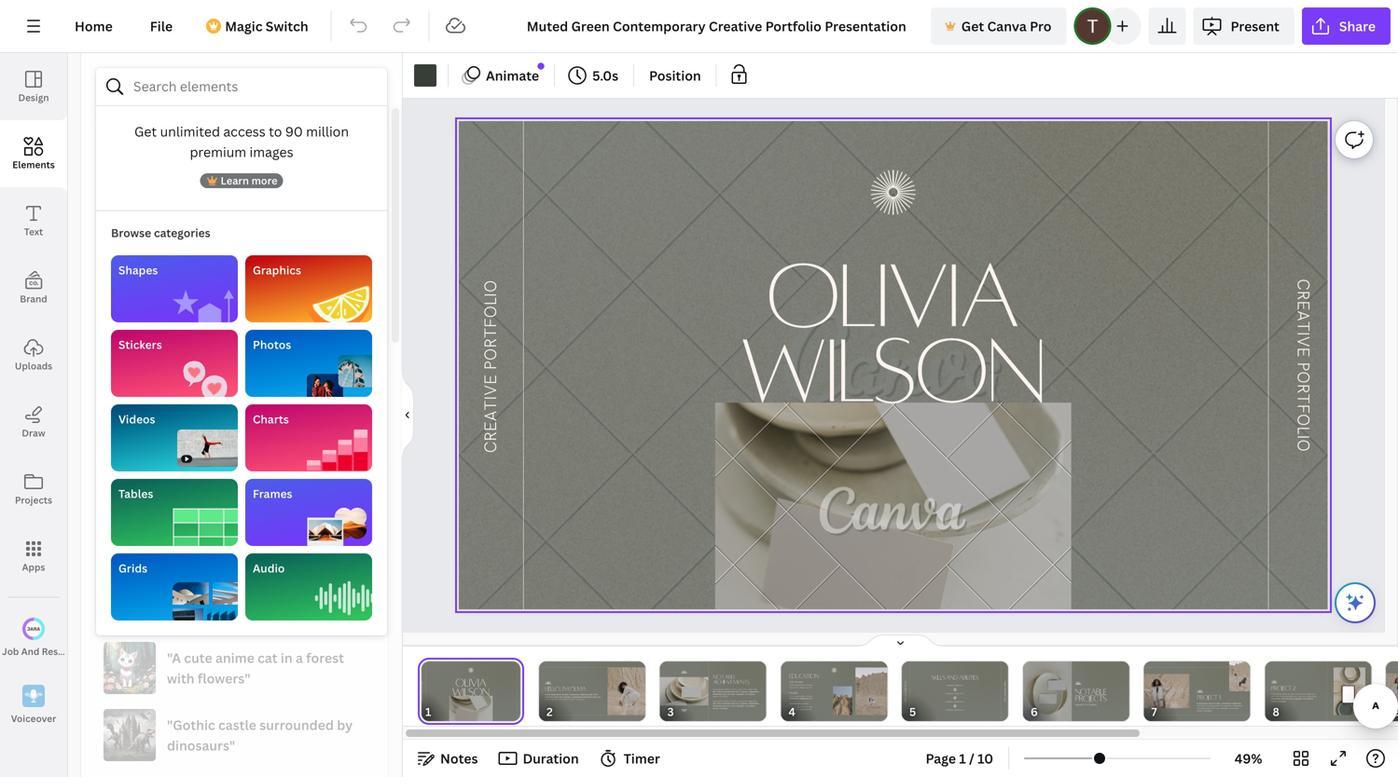Task type: locate. For each thing, give the bounding box(es) containing it.
tables up image
[[118, 486, 153, 502]]

1 vertical spatial tables
[[118, 486, 153, 502]]

with
[[167, 670, 195, 688]]

1 see all from the top
[[337, 289, 373, 304]]

group up charts
[[260, 314, 335, 389]]

o down p
[[1293, 414, 1313, 427]]

videos button
[[111, 405, 238, 472]]

1 vertical spatial e
[[1293, 347, 1313, 358]]

group up videos
[[96, 314, 171, 389]]

1 vertical spatial a
[[296, 650, 303, 667]]

0 horizontal spatial a
[[296, 650, 303, 667]]

see
[[337, 289, 357, 304], [337, 415, 357, 431]]

see all
[[337, 289, 373, 304], [337, 415, 373, 431]]

x
[[259, 130, 267, 148]]

generate
[[167, 593, 226, 610]]

0 vertical spatial see all button
[[335, 277, 375, 314]]

creative
[[481, 375, 501, 454]]

o down l at the bottom of the page
[[1293, 440, 1313, 452]]

wilson
[[740, 317, 1044, 420]]

see all up asterisk flat icon
[[337, 289, 373, 304]]

1 horizontal spatial get
[[961, 17, 984, 35]]

2 o from the top
[[1293, 414, 1313, 427]]

1 e from the top
[[1293, 301, 1313, 311]]

2 horizontal spatial group
[[260, 314, 335, 389]]

tables button up grids
[[111, 479, 238, 547]]

1 vertical spatial shapes button
[[111, 256, 238, 323]]

see all button down 'white circle shape' image
[[335, 277, 375, 314]]

browse categories
[[111, 225, 210, 241]]

Design title text field
[[512, 7, 923, 45]]

asterisk flat icon image
[[342, 314, 417, 389]]

photos
[[253, 337, 291, 353]]

group right stickers
[[178, 314, 253, 389]]

magic
[[225, 17, 263, 35]]

t up v in the top of the page
[[1293, 322, 1313, 332]]

browse
[[111, 225, 151, 241]]

tables button down snowflake icon
[[94, 404, 139, 441]]

0 horizontal spatial add this line to the canvas image
[[215, 210, 268, 262]]

e up p
[[1293, 347, 1313, 358]]

photos button
[[245, 330, 372, 397]]

job and resume ai button
[[0, 605, 89, 672]]

switch
[[266, 17, 308, 35]]

0 vertical spatial o
[[1293, 372, 1313, 384]]

0 vertical spatial r
[[1293, 291, 1313, 301]]

1 vertical spatial t
[[1293, 394, 1313, 404]]

0 vertical spatial all
[[360, 289, 373, 304]]

1 vertical spatial see
[[337, 415, 357, 431]]

duration
[[523, 750, 579, 768]]

and
[[21, 646, 40, 658]]

rectangle
[[109, 130, 171, 148]]

see for graphics
[[337, 289, 357, 304]]

get inside get unlimited access to 90 million premium images
[[134, 123, 157, 140]]

o
[[1293, 372, 1313, 384], [1293, 414, 1313, 427], [1293, 440, 1313, 452]]

graphics
[[253, 263, 301, 278], [96, 287, 153, 305]]

premium
[[190, 143, 246, 161]]

magic switch button
[[195, 7, 323, 45]]

2 vertical spatial o
[[1293, 440, 1313, 452]]

1 see from the top
[[337, 289, 357, 304]]

animate
[[486, 67, 539, 84]]

in
[[281, 650, 292, 667]]

2 all from the top
[[360, 415, 373, 431]]

0 vertical spatial a
[[1293, 311, 1313, 322]]

brand
[[20, 293, 47, 305]]

1 vertical spatial ai
[[80, 646, 89, 658]]

see all left hide image
[[337, 415, 373, 431]]

get unlimited access to 90 million premium images option
[[96, 114, 387, 196]]

t up l at the bottom of the page
[[1293, 394, 1313, 404]]

o up f
[[1293, 372, 1313, 384]]

red wave lines image
[[178, 314, 253, 389]]

ai image generator
[[96, 540, 216, 558]]

hand drawn fireworks image
[[871, 170, 916, 215]]

1 horizontal spatial group
[[178, 314, 253, 389]]

1 add this table to the canvas image from the left
[[96, 441, 171, 516]]

0 horizontal spatial group
[[96, 314, 171, 389]]

creative portfolio
[[481, 280, 501, 454]]

1 vertical spatial all
[[360, 415, 373, 431]]

position button
[[642, 61, 709, 90]]

all left hide image
[[360, 415, 373, 431]]

graphics up photos
[[253, 263, 301, 278]]

all up asterisk flat icon
[[360, 289, 373, 304]]

1 horizontal spatial add this line to the canvas image
[[275, 210, 327, 262]]

1 vertical spatial see all
[[337, 415, 373, 431]]

shapes down square image
[[118, 263, 158, 278]]

graphics button up stickers
[[94, 277, 154, 314]]

e down 'c'
[[1293, 301, 1313, 311]]

main menu bar
[[0, 0, 1398, 53]]

file button
[[135, 7, 188, 45]]

i down f
[[1293, 435, 1313, 440]]

2 see from the top
[[337, 415, 357, 431]]

share button
[[1302, 7, 1391, 45]]

add this line to the canvas image down learn more button
[[215, 210, 268, 262]]

1 horizontal spatial ai
[[96, 540, 109, 558]]

get left unlimited at the left top of page
[[134, 123, 157, 140]]

add this line to the canvas image left 'white circle shape' image
[[275, 210, 327, 262]]

sunrays flat icon image
[[260, 314, 335, 389]]

0 vertical spatial graphics
[[253, 263, 301, 278]]

white circle shape image
[[335, 210, 387, 262]]

see all button left hide image
[[335, 404, 375, 441]]

tables down snowflake icon
[[96, 414, 137, 431]]

2 t from the top
[[1293, 394, 1313, 404]]

surrounded
[[260, 717, 334, 734]]

shapes up browse
[[96, 182, 142, 200]]

r up v in the top of the page
[[1293, 291, 1313, 301]]

2 r from the top
[[1293, 384, 1313, 394]]

shapes button inside browse categories group
[[111, 256, 238, 323]]

0 vertical spatial see all
[[337, 289, 373, 304]]

unlimited
[[160, 123, 220, 140]]

hide pages image
[[856, 634, 945, 649]]

text
[[24, 226, 43, 238]]

2 e from the top
[[1293, 347, 1313, 358]]

i up p
[[1293, 332, 1313, 337]]

1 vertical spatial r
[[1293, 384, 1313, 394]]

get left canva
[[961, 17, 984, 35]]

all
[[360, 289, 373, 304], [360, 415, 373, 431]]

shapes button down categories at the left
[[111, 256, 238, 323]]

a right in
[[296, 650, 303, 667]]

v
[[1293, 337, 1313, 347]]

1 horizontal spatial graphics button
[[245, 256, 372, 323]]

apps button
[[0, 523, 67, 590]]

1 horizontal spatial graphics
[[253, 263, 301, 278]]

1 all from the top
[[360, 289, 373, 304]]

get inside get canva pro button
[[961, 17, 984, 35]]

1 r from the top
[[1293, 291, 1313, 301]]

shapes button up browse
[[94, 173, 144, 210]]

get canva pro
[[961, 17, 1051, 35]]

see down 'white circle shape' image
[[337, 289, 357, 304]]

add this table to the canvas image
[[96, 441, 171, 516], [178, 441, 253, 516], [260, 441, 335, 516], [342, 441, 417, 516]]

p
[[1293, 362, 1313, 372]]

image
[[112, 540, 150, 558]]

ai right the resume
[[80, 646, 89, 658]]

tables button
[[94, 404, 139, 441], [111, 479, 238, 547]]

see left hide image
[[337, 415, 357, 431]]

0 vertical spatial see
[[337, 289, 357, 304]]

a up v in the top of the page
[[1293, 311, 1313, 322]]

49%
[[1235, 750, 1262, 768]]

10
[[978, 750, 993, 768]]

design button
[[0, 53, 67, 120]]

0 horizontal spatial ai
[[80, 646, 89, 658]]

Search elements search field
[[133, 69, 350, 104]]

1 vertical spatial graphics
[[96, 287, 153, 305]]

#3f473f image
[[414, 64, 436, 87], [414, 64, 436, 87]]

cat
[[258, 650, 277, 667]]

"a
[[167, 650, 181, 667]]

1 vertical spatial i
[[1293, 435, 1313, 440]]

uploads button
[[0, 322, 67, 389]]

frames button
[[245, 479, 372, 547]]

timer
[[624, 750, 660, 768]]

f
[[1293, 404, 1313, 414]]

1 vertical spatial see all button
[[335, 404, 375, 441]]

r
[[1293, 291, 1313, 301], [1293, 384, 1313, 394]]

see all for tables
[[337, 415, 373, 431]]

christmas tree
[[299, 130, 391, 148]]

graphics inside browse categories group
[[253, 263, 301, 278]]

graphics button up photos
[[245, 256, 372, 323]]

2 see all button from the top
[[335, 404, 375, 441]]

0 vertical spatial tables button
[[94, 404, 139, 441]]

1 vertical spatial get
[[134, 123, 157, 140]]

tables
[[96, 414, 137, 431], [118, 486, 153, 502]]

1 vertical spatial shapes
[[118, 263, 158, 278]]

0 horizontal spatial get
[[134, 123, 157, 140]]

present
[[1231, 17, 1279, 35]]

0 vertical spatial t
[[1293, 322, 1313, 332]]

see for tables
[[337, 415, 357, 431]]

t
[[1293, 322, 1313, 332], [1293, 394, 1313, 404]]

get canva pro button
[[931, 7, 1066, 45]]

stickers button
[[111, 330, 238, 397]]

shapes
[[96, 182, 142, 200], [118, 263, 158, 278]]

2 see all from the top
[[337, 415, 373, 431]]

see all button for tables
[[335, 404, 375, 441]]

1 vertical spatial o
[[1293, 414, 1313, 427]]

0 vertical spatial get
[[961, 17, 984, 35]]

4 add this table to the canvas image from the left
[[342, 441, 417, 516]]

see all button for graphics
[[335, 277, 375, 314]]

5.0s
[[592, 67, 618, 84]]

your
[[229, 593, 258, 610]]

1 see all button from the top
[[335, 277, 375, 314]]

add this line to the canvas image
[[215, 210, 268, 262], [275, 210, 327, 262]]

2 add this table to the canvas image from the left
[[178, 441, 253, 516]]

0 vertical spatial e
[[1293, 301, 1313, 311]]

draw
[[22, 427, 45, 440]]

rounded square image
[[156, 210, 208, 262]]

more
[[251, 173, 277, 187]]

x button
[[246, 120, 279, 158]]

shapes button
[[94, 173, 144, 210], [111, 256, 238, 323]]

canva assistant image
[[1344, 592, 1366, 615]]

graphics up stickers
[[96, 287, 153, 305]]

0 vertical spatial i
[[1293, 332, 1313, 337]]

r up f
[[1293, 384, 1313, 394]]

portfolio
[[481, 280, 501, 370]]

ai left image
[[96, 540, 109, 558]]

e
[[1293, 301, 1313, 311], [1293, 347, 1313, 358]]

0 vertical spatial tables
[[96, 414, 137, 431]]

images
[[250, 143, 293, 161]]

group
[[96, 314, 171, 389], [178, 314, 253, 389], [260, 314, 335, 389]]



Task type: describe. For each thing, give the bounding box(es) containing it.
c r e a t i v e p o r t f o l i o
[[1293, 279, 1313, 452]]

90
[[285, 123, 303, 140]]

job and resume ai
[[2, 646, 89, 658]]

sun button
[[191, 120, 239, 158]]

hide image
[[402, 371, 414, 460]]

charts
[[253, 412, 289, 427]]

1 add this line to the canvas image from the left
[[215, 210, 268, 262]]

3 add this table to the canvas image from the left
[[260, 441, 335, 516]]

grids
[[118, 561, 147, 576]]

generate your own
[[167, 593, 288, 610]]

all for tables
[[360, 415, 373, 431]]

0 horizontal spatial graphics
[[96, 287, 153, 305]]

ai inside button
[[80, 646, 89, 658]]

canva
[[987, 17, 1027, 35]]

square image
[[96, 210, 148, 262]]

forest
[[306, 650, 344, 667]]

1 vertical spatial tables button
[[111, 479, 238, 547]]

"gothic
[[167, 717, 215, 734]]

49% button
[[1218, 744, 1279, 774]]

home
[[75, 17, 113, 35]]

design
[[18, 91, 49, 104]]

5.0s button
[[562, 61, 626, 90]]

new image
[[538, 63, 544, 70]]

learn more button
[[200, 173, 283, 188]]

0 vertical spatial ai
[[96, 540, 109, 558]]

projects
[[15, 494, 52, 507]]

page 1 / 10
[[926, 750, 993, 768]]

resume
[[42, 646, 78, 658]]

million
[[306, 123, 349, 140]]

generator
[[153, 540, 216, 558]]

tables inside browse categories group
[[118, 486, 153, 502]]

c
[[1293, 279, 1313, 291]]

projects button
[[0, 456, 67, 523]]

by
[[337, 717, 353, 734]]

learn more
[[221, 173, 277, 187]]

search menu list box
[[96, 114, 387, 621]]

present button
[[1193, 7, 1294, 45]]

flowers"
[[198, 670, 250, 688]]

share
[[1339, 17, 1376, 35]]

charts button
[[245, 405, 372, 472]]

learn
[[221, 173, 249, 187]]

tree
[[365, 130, 391, 148]]

page 1 image
[[418, 662, 524, 722]]

page 1 / 10 button
[[918, 744, 1001, 774]]

voiceover button
[[0, 672, 67, 740]]

categories
[[154, 225, 210, 241]]

2 i from the top
[[1293, 435, 1313, 440]]

audio
[[253, 561, 285, 576]]

0 vertical spatial shapes
[[96, 182, 142, 200]]

get for get canva pro
[[961, 17, 984, 35]]

rectangle button
[[96, 120, 183, 158]]

cute
[[184, 650, 212, 667]]

1 horizontal spatial a
[[1293, 311, 1313, 322]]

elements
[[12, 159, 55, 171]]

see all for graphics
[[337, 289, 373, 304]]

1 i from the top
[[1293, 332, 1313, 337]]

2 group from the left
[[178, 314, 253, 389]]

elements button
[[0, 120, 67, 187]]

shapes inside browse categories group
[[118, 263, 158, 278]]

job
[[2, 646, 19, 658]]

own
[[261, 593, 288, 610]]

access
[[223, 123, 266, 140]]

all for graphics
[[360, 289, 373, 304]]

frames
[[253, 486, 292, 502]]

Page title text field
[[439, 703, 447, 722]]

uploads
[[15, 360, 52, 373]]

christmas
[[299, 130, 362, 148]]

1
[[959, 750, 966, 768]]

duration button
[[493, 744, 586, 774]]

castle
[[218, 717, 256, 734]]

snowflake icon image
[[96, 314, 171, 389]]

file
[[150, 17, 173, 35]]

home link
[[60, 7, 128, 45]]

/
[[969, 750, 974, 768]]

1 o from the top
[[1293, 372, 1313, 384]]

position
[[649, 67, 701, 84]]

1 t from the top
[[1293, 322, 1313, 332]]

timer button
[[594, 744, 668, 774]]

videos
[[118, 412, 155, 427]]

apps
[[22, 561, 45, 574]]

anime
[[215, 650, 254, 667]]

3 group from the left
[[260, 314, 335, 389]]

sun
[[203, 130, 227, 148]]

0 horizontal spatial graphics button
[[94, 277, 154, 314]]

draw button
[[0, 389, 67, 456]]

pro
[[1030, 17, 1051, 35]]

text button
[[0, 187, 67, 255]]

3 o from the top
[[1293, 440, 1313, 452]]

get for get unlimited access to 90 million premium images
[[134, 123, 157, 140]]

browse categories group
[[111, 256, 372, 621]]

1 group from the left
[[96, 314, 171, 389]]

animate button
[[456, 61, 547, 90]]

stickers
[[118, 337, 162, 353]]

grids button
[[111, 554, 238, 621]]

side panel tab list
[[0, 53, 89, 740]]

0 vertical spatial shapes button
[[94, 173, 144, 210]]

2 add this line to the canvas image from the left
[[275, 210, 327, 262]]

magic switch
[[225, 17, 308, 35]]

page
[[926, 750, 956, 768]]

a inside "a cute anime cat in a forest with flowers"
[[296, 650, 303, 667]]

get unlimited access to 90 million premium images
[[134, 123, 349, 161]]



Task type: vqa. For each thing, say whether or not it's contained in the screenshot.
million
yes



